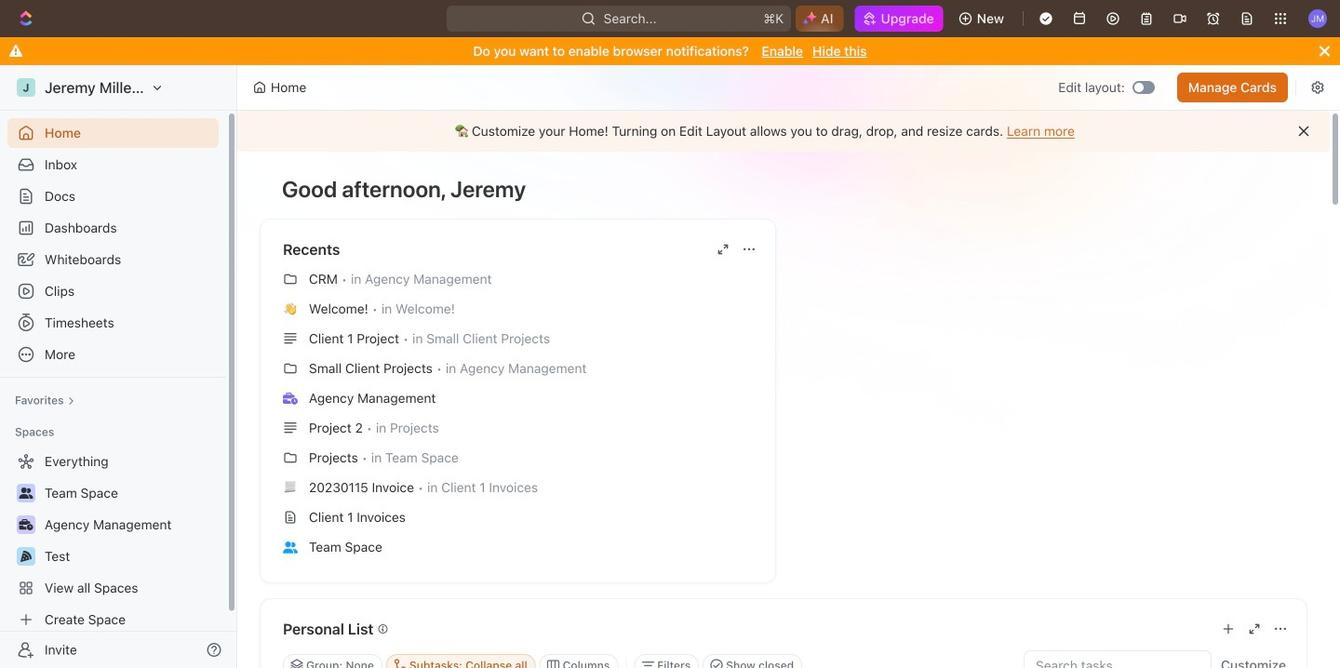 Task type: locate. For each thing, give the bounding box(es) containing it.
0 horizontal spatial business time image
[[19, 519, 33, 531]]

business time image
[[283, 393, 298, 405], [19, 519, 33, 531]]

1 horizontal spatial business time image
[[283, 393, 298, 405]]

user group image
[[283, 542, 298, 554]]

sidebar navigation
[[0, 65, 241, 668]]

1 vertical spatial business time image
[[19, 519, 33, 531]]

user group image
[[19, 488, 33, 499]]

pizza slice image
[[20, 551, 32, 562]]

alert
[[237, 111, 1330, 152]]

0 vertical spatial business time image
[[283, 393, 298, 405]]

tree
[[7, 447, 219, 635]]



Task type: vqa. For each thing, say whether or not it's contained in the screenshot.
Inbox associated with Start & Due Dates
no



Task type: describe. For each thing, give the bounding box(es) containing it.
jeremy miller's workspace, , element
[[17, 78, 35, 97]]

Search tasks... text field
[[1025, 652, 1211, 668]]

tree inside sidebar navigation
[[7, 447, 219, 635]]



